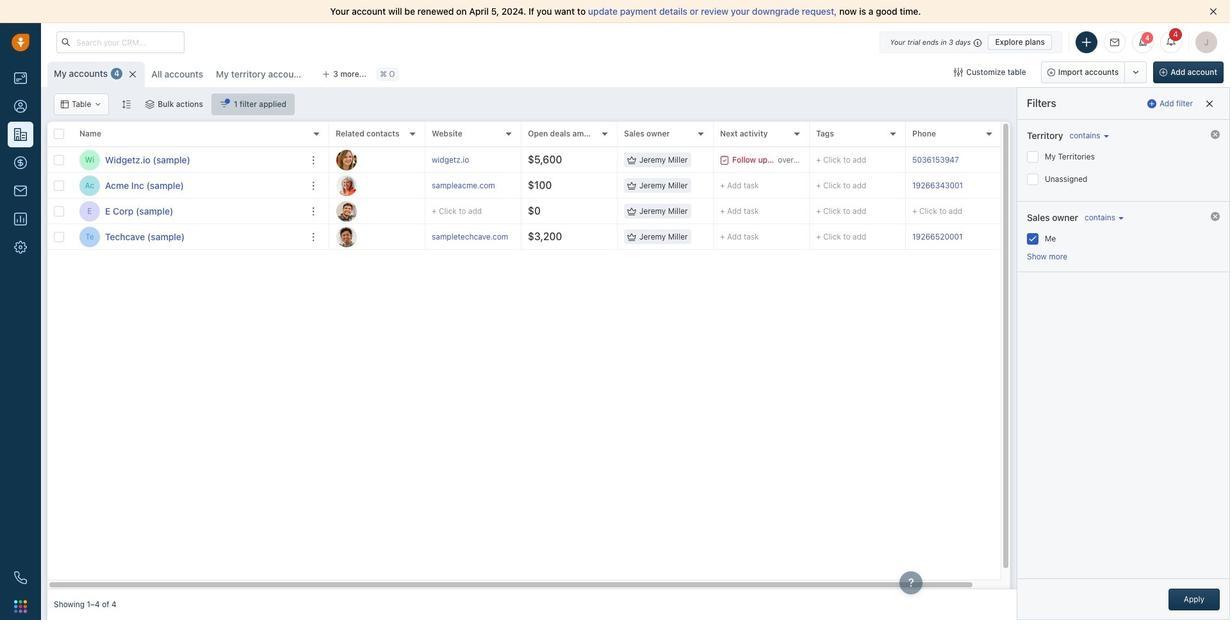 Task type: locate. For each thing, give the bounding box(es) containing it.
send email image
[[1111, 38, 1120, 47]]

0 vertical spatial container_wx8msf4aqz5i3rn1 image
[[146, 100, 155, 109]]

press space to select this row. row
[[47, 147, 329, 173], [329, 147, 1028, 173], [47, 173, 329, 199], [329, 173, 1028, 199], [47, 199, 329, 224], [329, 199, 1028, 224], [47, 224, 329, 250], [329, 224, 1028, 250]]

container_wx8msf4aqz5i3rn1 image
[[955, 68, 964, 77], [220, 100, 229, 109], [61, 101, 69, 108], [94, 101, 102, 108], [720, 155, 729, 164], [628, 181, 637, 190], [628, 207, 637, 216]]

column header
[[73, 122, 329, 147]]

2 row group from the left
[[329, 147, 1028, 250]]

j image
[[337, 150, 357, 170], [337, 201, 357, 221]]

style_myh0__igzzd8unmi image
[[122, 100, 131, 109]]

group
[[1041, 62, 1147, 83]]

j image up l icon
[[337, 150, 357, 170]]

1 vertical spatial j image
[[337, 201, 357, 221]]

phone element
[[8, 565, 33, 591]]

row
[[47, 122, 329, 147]]

phone image
[[14, 572, 27, 585]]

0 vertical spatial j image
[[337, 150, 357, 170]]

close image
[[1210, 8, 1218, 15]]

row group
[[47, 147, 329, 250], [329, 147, 1028, 250]]

container_wx8msf4aqz5i3rn1 image
[[146, 100, 155, 109], [628, 155, 637, 164], [628, 232, 637, 241]]

grid
[[47, 122, 1028, 590]]

j image down l icon
[[337, 201, 357, 221]]



Task type: vqa. For each thing, say whether or not it's contained in the screenshot.
Close ICON
yes



Task type: describe. For each thing, give the bounding box(es) containing it.
s image
[[337, 227, 357, 247]]

2 vertical spatial container_wx8msf4aqz5i3rn1 image
[[628, 232, 637, 241]]

l image
[[337, 175, 357, 196]]

1 j image from the top
[[337, 150, 357, 170]]

1 row group from the left
[[47, 147, 329, 250]]

Search your CRM... text field
[[56, 31, 185, 53]]

2 j image from the top
[[337, 201, 357, 221]]

freshworks switcher image
[[14, 600, 27, 613]]

1 vertical spatial container_wx8msf4aqz5i3rn1 image
[[628, 155, 637, 164]]



